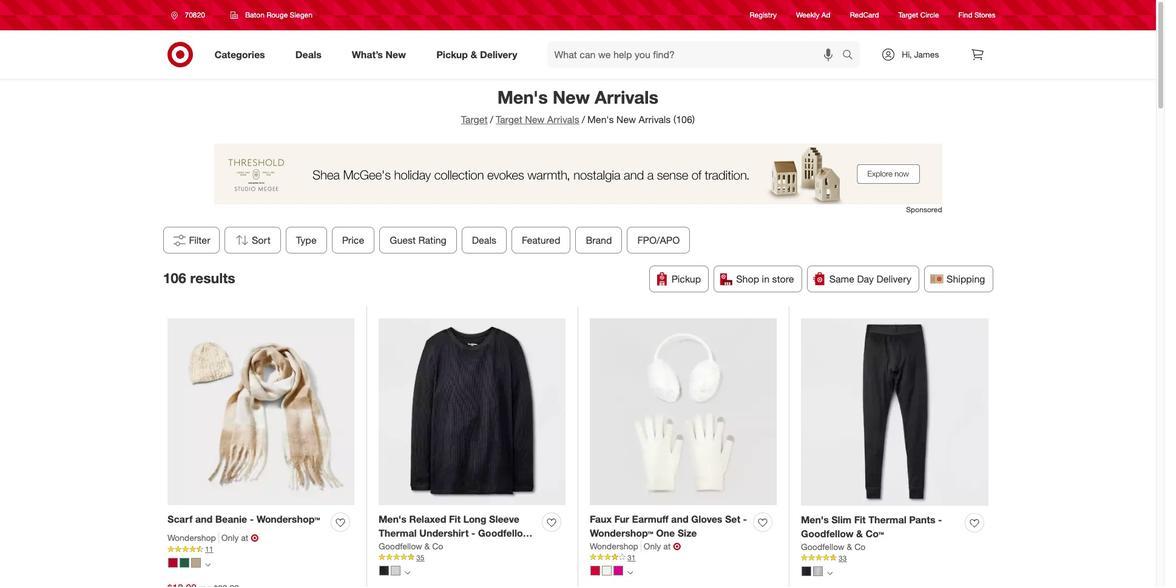 Task type: describe. For each thing, give the bounding box(es) containing it.
green image
[[180, 558, 189, 568]]

¬ for and
[[673, 541, 681, 553]]

categories link
[[204, 41, 280, 68]]

31
[[628, 553, 636, 563]]

featured button
[[512, 227, 571, 254]]

scarf
[[168, 514, 193, 526]]

black image for men's slim fit thermal pants - goodfellow & co™
[[802, 567, 812, 577]]

find stores
[[959, 11, 996, 20]]

sponsored
[[907, 205, 943, 214]]

goodfellow & co for undershirt
[[379, 541, 443, 552]]

70820 button
[[163, 4, 218, 26]]

target circle
[[899, 11, 940, 20]]

all colors image
[[827, 571, 833, 577]]

type
[[296, 234, 317, 246]]

¬ for -
[[251, 532, 259, 545]]

only for beanie
[[221, 533, 239, 543]]

men's for slim
[[801, 514, 829, 526]]

What can we help you find? suggestions appear below search field
[[547, 41, 846, 68]]

co for goodfellow
[[855, 542, 866, 552]]

registry link
[[750, 10, 777, 20]]

filter
[[189, 234, 210, 246]]

guest
[[390, 234, 416, 246]]

goodfellow inside men's slim fit thermal pants - goodfellow & co™
[[801, 528, 854, 540]]

store
[[773, 273, 794, 285]]

relaxed
[[409, 514, 447, 526]]

guest rating button
[[379, 227, 457, 254]]

stores
[[975, 11, 996, 20]]

search
[[837, 50, 867, 62]]

day
[[858, 273, 874, 285]]

baton rouge siegen button
[[223, 4, 321, 26]]

faux fur earmuff and gloves set - wondershop™ one size
[[590, 514, 747, 540]]

men's for new
[[498, 86, 548, 108]]

target link
[[461, 114, 488, 126]]

slim
[[832, 514, 852, 526]]

goodfellow up 35
[[379, 541, 422, 552]]

70820
[[185, 10, 205, 19]]

goodfellow up 33
[[801, 542, 845, 552]]

pants
[[910, 514, 936, 526]]

hi,
[[902, 49, 912, 59]]

- right the beanie
[[250, 514, 254, 526]]

33 link
[[801, 553, 989, 564]]

target new arrivals link
[[496, 114, 580, 126]]

redcard
[[850, 11, 879, 20]]

wondershop link for fur
[[590, 541, 642, 553]]

james
[[915, 49, 939, 59]]

same day delivery
[[830, 273, 912, 285]]

goodfellow inside men's relaxed fit long sleeve thermal undershirt - goodfellow & co™
[[478, 527, 531, 540]]

co™ inside men's relaxed fit long sleeve thermal undershirt - goodfellow & co™
[[388, 541, 407, 553]]

pickup for pickup
[[672, 273, 701, 285]]

red image
[[591, 567, 600, 576]]

red image
[[168, 558, 178, 568]]

new up target new arrivals "link"
[[553, 86, 590, 108]]

sort
[[252, 234, 270, 246]]

goodfellow & co link for undershirt
[[379, 541, 443, 553]]

search button
[[837, 41, 867, 70]]

wondershop only at ¬ for earmuff
[[590, 541, 681, 553]]

what's new link
[[342, 41, 421, 68]]

redcard link
[[850, 10, 879, 20]]

sort button
[[224, 227, 281, 254]]

brand
[[586, 234, 612, 246]]

scarf and beanie - wondershop™
[[168, 514, 320, 526]]

pickup for pickup & delivery
[[437, 48, 468, 60]]

all colors element for fur
[[628, 569, 633, 577]]

deals link
[[285, 41, 337, 68]]

men's new arrivals target / target new arrivals / men's new arrivals (106)
[[461, 86, 695, 126]]

& inside men's relaxed fit long sleeve thermal undershirt - goodfellow & co™
[[379, 541, 385, 553]]

all colors element for and
[[205, 561, 211, 568]]

men's slim fit thermal pants - goodfellow & co™ link
[[801, 514, 960, 541]]

wondershop link for and
[[168, 532, 219, 545]]

pickup button
[[649, 266, 709, 293]]

deals for deals link
[[295, 48, 322, 60]]

hi, james
[[902, 49, 939, 59]]

shop in store button
[[714, 266, 802, 293]]

31 link
[[590, 553, 777, 564]]

shipping
[[947, 273, 986, 285]]

fur
[[615, 514, 630, 526]]

106 results
[[163, 269, 235, 286]]

weekly ad
[[797, 11, 831, 20]]

all colors image for fur
[[628, 571, 633, 576]]

- inside men's slim fit thermal pants - goodfellow & co™
[[939, 514, 943, 526]]

size
[[678, 527, 697, 540]]

price button
[[332, 227, 374, 254]]

type button
[[286, 227, 327, 254]]

35 link
[[379, 553, 566, 564]]

scarf and beanie - wondershop™ link
[[168, 513, 320, 527]]

deals button
[[462, 227, 507, 254]]

baton
[[245, 10, 265, 19]]

goodfellow & co link for goodfellow
[[801, 541, 866, 553]]

gray image for men's relaxed fit long sleeve thermal undershirt - goodfellow & co™
[[391, 567, 401, 576]]

price
[[342, 234, 364, 246]]

find
[[959, 11, 973, 20]]

results
[[190, 269, 235, 286]]

target circle link
[[899, 10, 940, 20]]

0 horizontal spatial target
[[461, 114, 488, 126]]

wondershop only at ¬ for beanie
[[168, 532, 259, 545]]

at for beanie
[[241, 533, 248, 543]]

106
[[163, 269, 186, 286]]

earmuff
[[632, 514, 669, 526]]

weekly
[[797, 11, 820, 20]]

2 / from the left
[[582, 114, 585, 126]]

goodfellow & co for goodfellow
[[801, 542, 866, 552]]

shop
[[737, 273, 760, 285]]



Task type: locate. For each thing, give the bounding box(es) containing it.
brand button
[[576, 227, 622, 254]]

men's left slim
[[801, 514, 829, 526]]

delivery for same day delivery
[[877, 273, 912, 285]]

shipping button
[[925, 266, 994, 293]]

circle
[[921, 11, 940, 20]]

2 horizontal spatial all colors image
[[628, 571, 633, 576]]

scarf and beanie - wondershop™ image
[[168, 319, 355, 506], [168, 319, 355, 506]]

featured
[[522, 234, 560, 246]]

0 vertical spatial thermal
[[869, 514, 907, 526]]

new left (106) at the right of the page
[[617, 114, 636, 126]]

- down long
[[472, 527, 476, 540]]

pickup & delivery
[[437, 48, 518, 60]]

wondershop™
[[257, 514, 320, 526], [590, 527, 654, 540]]

same
[[830, 273, 855, 285]]

shop in store
[[737, 273, 794, 285]]

&
[[471, 48, 477, 60], [857, 528, 863, 540], [379, 541, 385, 553], [425, 541, 430, 552], [847, 542, 853, 552]]

0 horizontal spatial at
[[241, 533, 248, 543]]

wondershop link up 31
[[590, 541, 642, 553]]

black image
[[379, 567, 389, 576], [802, 567, 812, 577]]

men's relaxed fit long sleeve thermal undershirt - goodfellow & co™ image
[[379, 319, 566, 506], [379, 319, 566, 506]]

wondershop only at ¬ up 31
[[590, 541, 681, 553]]

1 horizontal spatial /
[[582, 114, 585, 126]]

2 horizontal spatial target
[[899, 11, 919, 20]]

wondershop™ inside faux fur earmuff and gloves set - wondershop™ one size
[[590, 527, 654, 540]]

all colors image right tan icon
[[205, 562, 211, 568]]

gray image
[[391, 567, 401, 576], [814, 567, 823, 577]]

only for earmuff
[[644, 541, 661, 552]]

goodfellow down the sleeve
[[478, 527, 531, 540]]

¬ down size at bottom
[[673, 541, 681, 553]]

- inside men's relaxed fit long sleeve thermal undershirt - goodfellow & co™
[[472, 527, 476, 540]]

1 vertical spatial co™
[[388, 541, 407, 553]]

siegen
[[290, 10, 313, 19]]

delivery
[[480, 48, 518, 60], [877, 273, 912, 285]]

new right target link
[[525, 114, 545, 126]]

fit up undershirt
[[449, 514, 461, 526]]

0 horizontal spatial goodfellow & co
[[379, 541, 443, 552]]

one
[[656, 527, 675, 540]]

weekly ad link
[[797, 10, 831, 20]]

and
[[195, 514, 213, 526], [671, 514, 689, 526]]

fit for thermal
[[855, 514, 866, 526]]

men's relaxed fit long sleeve thermal undershirt - goodfellow & co™ link
[[379, 513, 537, 553]]

and up size at bottom
[[671, 514, 689, 526]]

categories
[[215, 48, 265, 60]]

0 horizontal spatial wondershop only at ¬
[[168, 532, 259, 545]]

0 horizontal spatial thermal
[[379, 527, 417, 540]]

2 and from the left
[[671, 514, 689, 526]]

1 vertical spatial thermal
[[379, 527, 417, 540]]

/ right target link
[[490, 114, 494, 126]]

black image for men's relaxed fit long sleeve thermal undershirt - goodfellow & co™
[[379, 567, 389, 576]]

0 vertical spatial pickup
[[437, 48, 468, 60]]

faux fur earmuff and gloves set - wondershop™ one size image
[[590, 319, 777, 506], [590, 319, 777, 506]]

- inside faux fur earmuff and gloves set - wondershop™ one size
[[743, 514, 747, 526]]

0 horizontal spatial goodfellow & co link
[[379, 541, 443, 553]]

1 horizontal spatial at
[[664, 541, 671, 552]]

1 vertical spatial pickup
[[672, 273, 701, 285]]

1 horizontal spatial co™
[[866, 528, 885, 540]]

& for the pickup & delivery link
[[471, 48, 477, 60]]

target
[[899, 11, 919, 20], [461, 114, 488, 126], [496, 114, 523, 126]]

all colors image down relaxed
[[405, 571, 410, 576]]

only down the beanie
[[221, 533, 239, 543]]

guest rating
[[390, 234, 446, 246]]

men's relaxed fit long sleeve thermal undershirt - goodfellow & co™
[[379, 514, 531, 553]]

undershirt
[[420, 527, 469, 540]]

1 horizontal spatial all colors image
[[405, 571, 410, 576]]

1 horizontal spatial thermal
[[869, 514, 907, 526]]

11
[[205, 545, 213, 554]]

in
[[762, 273, 770, 285]]

deals inside button
[[472, 234, 496, 246]]

¬ down scarf and beanie - wondershop™ link on the left of the page
[[251, 532, 259, 545]]

1 horizontal spatial fit
[[855, 514, 866, 526]]

same day delivery button
[[807, 266, 920, 293]]

deals for the deals button at left
[[472, 234, 496, 246]]

wondershop for faux
[[590, 541, 639, 552]]

co™ left 35
[[388, 541, 407, 553]]

co down undershirt
[[432, 541, 443, 552]]

1 horizontal spatial target
[[496, 114, 523, 126]]

/
[[490, 114, 494, 126], [582, 114, 585, 126]]

0 horizontal spatial only
[[221, 533, 239, 543]]

pickup
[[437, 48, 468, 60], [672, 273, 701, 285]]

fit for long
[[449, 514, 461, 526]]

0 horizontal spatial and
[[195, 514, 213, 526]]

0 horizontal spatial wondershop
[[168, 533, 216, 543]]

baton rouge siegen
[[245, 10, 313, 19]]

1 vertical spatial wondershop™
[[590, 527, 654, 540]]

deals right rating
[[472, 234, 496, 246]]

delivery for pickup & delivery
[[480, 48, 518, 60]]

ad
[[822, 11, 831, 20]]

fit inside men's slim fit thermal pants - goodfellow & co™
[[855, 514, 866, 526]]

men's inside men's relaxed fit long sleeve thermal undershirt - goodfellow & co™
[[379, 514, 407, 526]]

advertisement region
[[214, 144, 943, 204]]

all colors element down slim
[[827, 570, 833, 577]]

only down one
[[644, 541, 661, 552]]

wondershop link
[[168, 532, 219, 545], [590, 541, 642, 553]]

fpo/apo
[[637, 234, 680, 246]]

deals
[[295, 48, 322, 60], [472, 234, 496, 246]]

0 horizontal spatial all colors image
[[205, 562, 211, 568]]

thermal down relaxed
[[379, 527, 417, 540]]

wondershop link up 11
[[168, 532, 219, 545]]

pickup & delivery link
[[426, 41, 533, 68]]

goodfellow & co
[[379, 541, 443, 552], [801, 542, 866, 552]]

0 horizontal spatial wondershop™
[[257, 514, 320, 526]]

co™ inside men's slim fit thermal pants - goodfellow & co™
[[866, 528, 885, 540]]

(106)
[[674, 114, 695, 126]]

men's slim fit thermal pants - goodfellow & co™ image
[[801, 319, 989, 507], [801, 319, 989, 507]]

0 horizontal spatial co™
[[388, 541, 407, 553]]

/ right target new arrivals "link"
[[582, 114, 585, 126]]

all colors element right pink image
[[628, 569, 633, 577]]

1 horizontal spatial wondershop™
[[590, 527, 654, 540]]

all colors element for relaxed
[[405, 569, 410, 577]]

0 horizontal spatial fit
[[449, 514, 461, 526]]

1 horizontal spatial wondershop link
[[590, 541, 642, 553]]

fit right slim
[[855, 514, 866, 526]]

beanie
[[215, 514, 247, 526]]

men's up target new arrivals "link"
[[498, 86, 548, 108]]

co™
[[866, 528, 885, 540], [388, 541, 407, 553]]

and right scarf
[[195, 514, 213, 526]]

white image
[[602, 567, 612, 576]]

11 link
[[168, 545, 355, 555]]

pink image
[[614, 567, 623, 576]]

fit inside men's relaxed fit long sleeve thermal undershirt - goodfellow & co™
[[449, 514, 461, 526]]

goodfellow & co up 33
[[801, 542, 866, 552]]

¬
[[251, 532, 259, 545], [673, 541, 681, 553]]

new inside what's new link
[[386, 48, 406, 60]]

men's up advertisement region
[[588, 114, 614, 126]]

thermal inside men's relaxed fit long sleeve thermal undershirt - goodfellow & co™
[[379, 527, 417, 540]]

tan image
[[191, 558, 201, 568]]

sleeve
[[489, 514, 520, 526]]

new right what's
[[386, 48, 406, 60]]

all colors image for relaxed
[[405, 571, 410, 576]]

wondershop only at ¬ up 11
[[168, 532, 259, 545]]

0 horizontal spatial co
[[432, 541, 443, 552]]

all colors element for slim
[[827, 570, 833, 577]]

all colors element right tan icon
[[205, 561, 211, 568]]

co™ up 33 link
[[866, 528, 885, 540]]

& inside men's slim fit thermal pants - goodfellow & co™
[[857, 528, 863, 540]]

33
[[839, 554, 847, 563]]

0 vertical spatial deals
[[295, 48, 322, 60]]

1 horizontal spatial wondershop only at ¬
[[590, 541, 681, 553]]

thermal
[[869, 514, 907, 526], [379, 527, 417, 540]]

at down scarf and beanie - wondershop™ link on the left of the page
[[241, 533, 248, 543]]

- right pants
[[939, 514, 943, 526]]

thermal inside men's slim fit thermal pants - goodfellow & co™
[[869, 514, 907, 526]]

at for earmuff
[[664, 541, 671, 552]]

faux
[[590, 514, 612, 526]]

goodfellow & co link up 33
[[801, 541, 866, 553]]

fpo/apo button
[[627, 227, 690, 254]]

wondershop for scarf
[[168, 533, 216, 543]]

- right set
[[743, 514, 747, 526]]

& for goodfellow & co link associated with undershirt
[[425, 541, 430, 552]]

wondershop™ down 'fur'
[[590, 527, 654, 540]]

1 horizontal spatial ¬
[[673, 541, 681, 553]]

and inside faux fur earmuff and gloves set - wondershop™ one size
[[671, 514, 689, 526]]

filter button
[[163, 227, 220, 254]]

men's inside men's slim fit thermal pants - goodfellow & co™
[[801, 514, 829, 526]]

goodfellow & co link up 35
[[379, 541, 443, 553]]

1 horizontal spatial only
[[644, 541, 661, 552]]

only
[[221, 533, 239, 543], [644, 541, 661, 552]]

all colors image
[[205, 562, 211, 568], [405, 571, 410, 576], [628, 571, 633, 576]]

at
[[241, 533, 248, 543], [664, 541, 671, 552]]

1 horizontal spatial pickup
[[672, 273, 701, 285]]

& for goodfellow & co link corresponding to goodfellow
[[847, 542, 853, 552]]

0 horizontal spatial ¬
[[251, 532, 259, 545]]

rouge
[[267, 10, 288, 19]]

1 / from the left
[[490, 114, 494, 126]]

co down men's slim fit thermal pants - goodfellow & co™
[[855, 542, 866, 552]]

faux fur earmuff and gloves set - wondershop™ one size link
[[590, 513, 749, 541]]

1 horizontal spatial delivery
[[877, 273, 912, 285]]

goodfellow down slim
[[801, 528, 854, 540]]

all colors element
[[205, 561, 211, 568], [405, 569, 410, 577], [628, 569, 633, 577], [827, 570, 833, 577]]

wondershop up 11
[[168, 533, 216, 543]]

1 horizontal spatial gray image
[[814, 567, 823, 577]]

0 horizontal spatial pickup
[[437, 48, 468, 60]]

wondershop up 31
[[590, 541, 639, 552]]

registry
[[750, 11, 777, 20]]

0 vertical spatial delivery
[[480, 48, 518, 60]]

0 horizontal spatial delivery
[[480, 48, 518, 60]]

1 vertical spatial delivery
[[877, 273, 912, 285]]

men's left relaxed
[[379, 514, 407, 526]]

at down one
[[664, 541, 671, 552]]

all colors image for and
[[205, 562, 211, 568]]

men's slim fit thermal pants - goodfellow & co™
[[801, 514, 943, 540]]

co
[[432, 541, 443, 552], [855, 542, 866, 552]]

1 and from the left
[[195, 514, 213, 526]]

1 horizontal spatial black image
[[802, 567, 812, 577]]

0 horizontal spatial wondershop link
[[168, 532, 219, 545]]

long
[[464, 514, 487, 526]]

0 horizontal spatial black image
[[379, 567, 389, 576]]

1 horizontal spatial and
[[671, 514, 689, 526]]

delivery inside button
[[877, 273, 912, 285]]

1 horizontal spatial wondershop
[[590, 541, 639, 552]]

gray image for men's slim fit thermal pants - goodfellow & co™
[[814, 567, 823, 577]]

1 horizontal spatial goodfellow & co
[[801, 542, 866, 552]]

all colors element down relaxed
[[405, 569, 410, 577]]

1 horizontal spatial deals
[[472, 234, 496, 246]]

0 horizontal spatial /
[[490, 114, 494, 126]]

1 vertical spatial deals
[[472, 234, 496, 246]]

0 horizontal spatial deals
[[295, 48, 322, 60]]

what's
[[352, 48, 383, 60]]

35
[[416, 553, 425, 563]]

co for undershirt
[[432, 541, 443, 552]]

arrivals
[[595, 86, 659, 108], [548, 114, 580, 126], [639, 114, 671, 126]]

thermal left pants
[[869, 514, 907, 526]]

what's new
[[352, 48, 406, 60]]

all colors image right pink image
[[628, 571, 633, 576]]

gloves
[[692, 514, 723, 526]]

find stores link
[[959, 10, 996, 20]]

wondershop™ up '11' link
[[257, 514, 320, 526]]

set
[[725, 514, 741, 526]]

men's for relaxed
[[379, 514, 407, 526]]

0 horizontal spatial gray image
[[391, 567, 401, 576]]

0 vertical spatial wondershop™
[[257, 514, 320, 526]]

1 horizontal spatial goodfellow & co link
[[801, 541, 866, 553]]

pickup inside 'button'
[[672, 273, 701, 285]]

goodfellow & co up 35
[[379, 541, 443, 552]]

deals down siegen
[[295, 48, 322, 60]]

0 vertical spatial co™
[[866, 528, 885, 540]]

1 horizontal spatial co
[[855, 542, 866, 552]]

fit
[[449, 514, 461, 526], [855, 514, 866, 526]]

rating
[[418, 234, 446, 246]]



Task type: vqa. For each thing, say whether or not it's contained in the screenshot.
Target
yes



